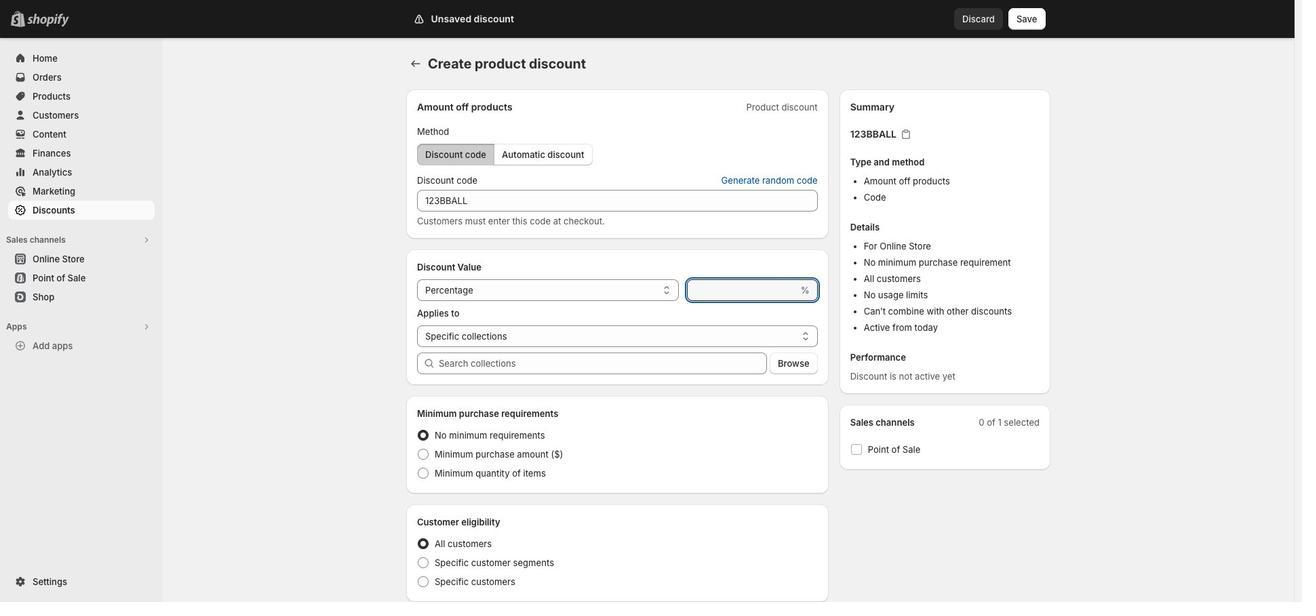 Task type: locate. For each thing, give the bounding box(es) containing it.
None text field
[[417, 190, 818, 212], [687, 280, 799, 301], [417, 190, 818, 212], [687, 280, 799, 301]]



Task type: vqa. For each thing, say whether or not it's contained in the screenshot.
Shopify image
yes



Task type: describe. For each thing, give the bounding box(es) containing it.
Search collections text field
[[439, 353, 768, 375]]

shopify image
[[30, 14, 72, 27]]



